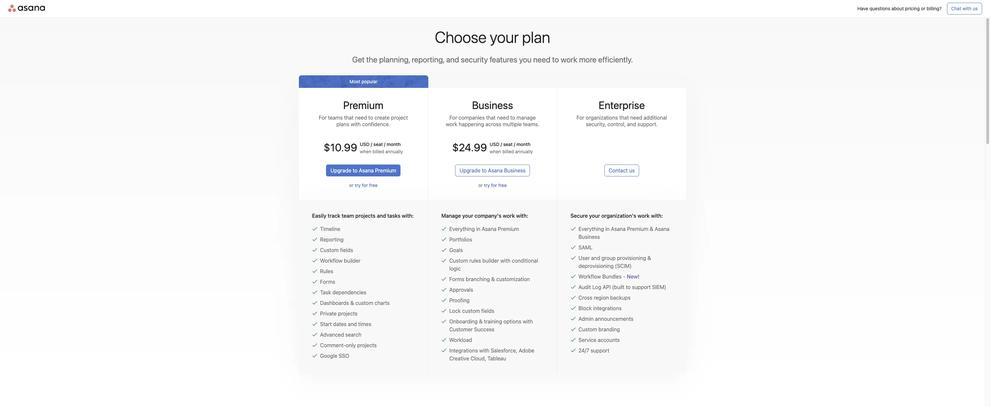 Task type: locate. For each thing, give the bounding box(es) containing it.
seat inside $10.99 usd / seat / month when billed annually
[[373, 142, 383, 147]]

billed inside $10.99 usd / seat / month when billed annually
[[373, 149, 384, 155]]

adobe
[[519, 348, 534, 354]]

usd inside $10.99 usd / seat / month when billed annually
[[360, 142, 370, 147]]

custom up logic
[[449, 258, 468, 264]]

usd down confidence.
[[360, 142, 370, 147]]

to down $24.99 usd / seat / month when billed annually
[[482, 168, 487, 174]]

with right chat
[[963, 6, 972, 11]]

1 horizontal spatial with:
[[516, 213, 528, 219]]

1 vertical spatial custom
[[449, 258, 468, 264]]

when inside $10.99 usd / seat / month when billed annually
[[360, 149, 371, 155]]

try down upgrade to asana premium
[[355, 183, 361, 188]]

for for $10.99
[[362, 183, 368, 188]]

when inside $24.99 usd / seat / month when billed annually
[[490, 149, 501, 155]]

custom inside custom rules builder with conditional logic
[[449, 258, 468, 264]]

1 seat from the left
[[373, 142, 383, 147]]

for for $24.99
[[449, 115, 457, 121]]

2 in from the left
[[605, 226, 610, 232]]

or try for free for $10.99
[[349, 183, 378, 188]]

builder
[[344, 258, 361, 264], [482, 258, 499, 264]]

premium down $10.99 usd / seat / month when billed annually
[[375, 168, 396, 174]]

billing?
[[927, 6, 942, 11]]

premium for everything in asana premium & asana business
[[627, 226, 648, 232]]

us inside chat with us button
[[973, 6, 978, 11]]

onboarding
[[449, 319, 478, 325]]

premium down company's
[[498, 226, 519, 232]]

with
[[963, 6, 972, 11], [351, 122, 361, 127], [500, 258, 510, 264], [523, 319, 533, 325], [479, 348, 489, 354]]

2 that from the left
[[486, 115, 496, 121]]

custom down reporting
[[320, 248, 339, 254]]

for down upgrade to asana business at the top
[[491, 183, 497, 188]]

1 month from the left
[[387, 142, 401, 147]]

2 when from the left
[[490, 149, 501, 155]]

service
[[579, 338, 596, 344]]

approvals
[[449, 287, 473, 293]]

region
[[594, 295, 609, 301]]

try for free button down upgrade to asana premium button
[[355, 183, 378, 188]]

accounts
[[598, 338, 620, 344]]

1 annually from the left
[[385, 149, 403, 155]]

custom up service
[[579, 327, 597, 333]]

enterprise for organizations that need additional security, control, and support.
[[577, 99, 667, 127]]

custom rules builder with conditional logic
[[449, 258, 538, 272]]

billed for $10.99
[[373, 149, 384, 155]]

for down upgrade to asana premium button
[[362, 183, 368, 188]]

us
[[973, 6, 978, 11], [629, 168, 635, 174]]

work left happening
[[446, 122, 457, 127]]

builder right rules at the left of page
[[482, 258, 499, 264]]

and up deprovisioning
[[591, 256, 600, 262]]

support down new!
[[632, 285, 651, 291]]

us right chat
[[973, 6, 978, 11]]

annually inside $10.99 usd / seat / month when billed annually
[[385, 149, 403, 155]]

with up the cloud,
[[479, 348, 489, 354]]

need inside business for companies that need to manage work happening across multiple teams.
[[497, 115, 509, 121]]

to inside business for companies that need to manage work happening across multiple teams.
[[510, 115, 515, 121]]

free down upgrade to asana premium button
[[369, 183, 378, 188]]

tasks
[[387, 213, 400, 219]]

forms down logic
[[449, 277, 464, 283]]

2 billed from the left
[[502, 149, 514, 155]]

2 horizontal spatial that
[[619, 115, 629, 121]]

2 with: from the left
[[516, 213, 528, 219]]

need up support.
[[630, 115, 642, 121]]

1 horizontal spatial for
[[449, 115, 457, 121]]

asana inside upgrade to asana business button
[[488, 168, 503, 174]]

manage
[[441, 213, 461, 219]]

your plan
[[490, 28, 550, 46]]

projects up start dates and times
[[338, 311, 358, 317]]

custom up onboarding
[[462, 309, 480, 315]]

1 vertical spatial custom
[[462, 309, 480, 315]]

month down teams.
[[517, 142, 531, 147]]

and right "control,"
[[627, 122, 636, 127]]

and inside enterprise for organizations that need additional security, control, and support.
[[627, 122, 636, 127]]

1 billed from the left
[[373, 149, 384, 155]]

workflow up rules
[[320, 258, 343, 264]]

1 horizontal spatial fields
[[481, 309, 494, 315]]

try for free button down upgrade to asana business at the top
[[484, 183, 507, 188]]

provisioning
[[617, 256, 646, 262]]

1 for from the left
[[362, 183, 368, 188]]

dashboards & custom charts
[[320, 301, 390, 307]]

forms down rules
[[320, 279, 335, 285]]

month
[[387, 142, 401, 147], [517, 142, 531, 147]]

workflow
[[320, 258, 343, 264], [579, 274, 601, 280]]

everything down secure
[[579, 226, 604, 232]]

0 horizontal spatial annually
[[385, 149, 403, 155]]

try
[[355, 183, 361, 188], [484, 183, 490, 188]]

1 usd from the left
[[360, 142, 370, 147]]

that up across
[[486, 115, 496, 121]]

premium
[[343, 99, 384, 112], [375, 168, 396, 174], [498, 226, 519, 232], [627, 226, 648, 232]]

in down secure your organization's work with:
[[605, 226, 610, 232]]

with inside "integrations with salesforce, adobe creative cloud, tableau"
[[479, 348, 489, 354]]

1 horizontal spatial seat
[[503, 142, 513, 147]]

admin announcements
[[579, 317, 634, 322]]

2 horizontal spatial with:
[[651, 213, 663, 219]]

fields
[[340, 248, 353, 254], [481, 309, 494, 315]]

2 upgrade from the left
[[460, 168, 480, 174]]

0 horizontal spatial or
[[349, 183, 354, 188]]

2 or try for free from the left
[[478, 183, 507, 188]]

1 horizontal spatial try for free button
[[484, 183, 507, 188]]

try for free button
[[355, 183, 378, 188], [484, 183, 507, 188]]

block integrations
[[579, 306, 622, 312]]

need for enterprise
[[630, 115, 642, 121]]

support.
[[638, 122, 658, 127]]

or down upgrade to asana premium
[[349, 183, 354, 188]]

1 horizontal spatial support
[[632, 285, 651, 291]]

seat down confidence.
[[373, 142, 383, 147]]

1 free from the left
[[369, 183, 378, 188]]

1 vertical spatial workflow
[[579, 274, 601, 280]]

1 horizontal spatial or
[[478, 183, 483, 188]]

fields up "training"
[[481, 309, 494, 315]]

proofing
[[449, 298, 470, 304]]

in for organization's
[[605, 226, 610, 232]]

0 vertical spatial workflow
[[320, 258, 343, 264]]

when up upgrade to asana business button
[[490, 149, 501, 155]]

1 horizontal spatial when
[[490, 149, 501, 155]]

private projects
[[320, 311, 358, 317]]

seat down multiple
[[503, 142, 513, 147]]

support down service accounts
[[591, 348, 609, 354]]

usd down across
[[490, 142, 499, 147]]

user
[[579, 256, 590, 262]]

with right plans
[[351, 122, 361, 127]]

builder down custom fields
[[344, 258, 361, 264]]

only
[[346, 343, 356, 349]]

to down $10.99 usd / seat / month when billed annually
[[353, 168, 358, 174]]

start
[[320, 322, 332, 328]]

billed up upgrade to asana business at the top
[[502, 149, 514, 155]]

1 with: from the left
[[402, 213, 414, 219]]

1 horizontal spatial builder
[[482, 258, 499, 264]]

have
[[858, 6, 868, 11]]

your right secure
[[589, 213, 600, 219]]

1 / from the left
[[371, 142, 372, 147]]

try down upgrade to asana business at the top
[[484, 183, 490, 188]]

annually inside $24.99 usd / seat / month when billed annually
[[515, 149, 533, 155]]

1 horizontal spatial for
[[491, 183, 497, 188]]

everything up portfolios
[[449, 226, 475, 232]]

1 horizontal spatial free
[[498, 183, 507, 188]]

billed up upgrade to asana premium button
[[373, 149, 384, 155]]

in for company's
[[476, 226, 480, 232]]

0 horizontal spatial everything
[[449, 226, 475, 232]]

with right options
[[523, 319, 533, 325]]

2 vertical spatial projects
[[357, 343, 377, 349]]

business up saml
[[579, 234, 600, 240]]

comment-
[[320, 343, 346, 349]]

0 horizontal spatial when
[[360, 149, 371, 155]]

2 everything from the left
[[579, 226, 604, 232]]

upgrade down $10.99
[[331, 168, 351, 174]]

2 horizontal spatial custom
[[579, 327, 597, 333]]

0 horizontal spatial workflow
[[320, 258, 343, 264]]

custom left charts
[[355, 301, 373, 307]]

2 seat from the left
[[503, 142, 513, 147]]

admin
[[579, 317, 594, 322]]

0 vertical spatial fields
[[340, 248, 353, 254]]

for left organizations
[[577, 115, 584, 121]]

companies
[[459, 115, 485, 121]]

for left teams
[[319, 115, 327, 121]]

your right manage
[[462, 213, 473, 219]]

1 horizontal spatial or try for free
[[478, 183, 507, 188]]

2 vertical spatial custom
[[579, 327, 597, 333]]

1 horizontal spatial annually
[[515, 149, 533, 155]]

control,
[[608, 122, 626, 127]]

that up "control,"
[[619, 115, 629, 121]]

user and group provisioning & deprovisioning (scim)
[[579, 256, 651, 269]]

everything inside everything in asana premium & asana business
[[579, 226, 604, 232]]

0 horizontal spatial forms
[[320, 279, 335, 285]]

for for $10.99
[[319, 115, 327, 121]]

1 everything from the left
[[449, 226, 475, 232]]

timeline
[[320, 226, 340, 232]]

need up confidence.
[[355, 115, 367, 121]]

annually down confidence.
[[385, 149, 403, 155]]

forms for forms branching & customization
[[449, 277, 464, 283]]

premium up create
[[343, 99, 384, 112]]

asana inside upgrade to asana premium button
[[359, 168, 374, 174]]

0 horizontal spatial try for free button
[[355, 183, 378, 188]]

1 in from the left
[[476, 226, 480, 232]]

choose
[[435, 28, 487, 46]]

1 horizontal spatial in
[[605, 226, 610, 232]]

0 horizontal spatial or try for free
[[349, 183, 378, 188]]

for left companies
[[449, 115, 457, 121]]

upgrade down $24.99
[[460, 168, 480, 174]]

0 horizontal spatial us
[[629, 168, 635, 174]]

2 for from the left
[[449, 115, 457, 121]]

2 your from the left
[[589, 213, 600, 219]]

annually
[[385, 149, 403, 155], [515, 149, 533, 155]]

month down confidence.
[[387, 142, 401, 147]]

0 horizontal spatial free
[[369, 183, 378, 188]]

1 horizontal spatial workflow
[[579, 274, 601, 280]]

1 when from the left
[[360, 149, 371, 155]]

custom for custom fields
[[320, 248, 339, 254]]

& inside onboarding & training options with customer success
[[479, 319, 483, 325]]

2 annually from the left
[[515, 149, 533, 155]]

0 horizontal spatial with:
[[402, 213, 414, 219]]

0 horizontal spatial upgrade
[[331, 168, 351, 174]]

seat inside $24.99 usd / seat / month when billed annually
[[503, 142, 513, 147]]

that inside enterprise for organizations that need additional security, control, and support.
[[619, 115, 629, 121]]

custom
[[355, 301, 373, 307], [462, 309, 480, 315]]

0 vertical spatial custom
[[355, 301, 373, 307]]

0 vertical spatial business
[[472, 99, 513, 112]]

upgrade
[[331, 168, 351, 174], [460, 168, 480, 174]]

your for manage
[[462, 213, 473, 219]]

free for $10.99
[[369, 183, 378, 188]]

month inside $10.99 usd / seat / month when billed annually
[[387, 142, 401, 147]]

asana for upgrade to asana business
[[488, 168, 503, 174]]

block
[[579, 306, 592, 312]]

projects right only
[[357, 343, 377, 349]]

need for premium
[[355, 115, 367, 121]]

1 horizontal spatial try
[[484, 183, 490, 188]]

2 try from the left
[[484, 183, 490, 188]]

with left conditional
[[500, 258, 510, 264]]

workflow up audit
[[579, 274, 601, 280]]

2 horizontal spatial for
[[577, 115, 584, 121]]

contact
[[609, 168, 628, 174]]

need inside enterprise for organizations that need additional security, control, and support.
[[630, 115, 642, 121]]

1 try for free button from the left
[[355, 183, 378, 188]]

get the planning, reporting, and security features you need to work more efficiently.
[[352, 55, 633, 64]]

when for $10.99
[[360, 149, 371, 155]]

work for manage
[[503, 213, 515, 219]]

2 free from the left
[[498, 183, 507, 188]]

0 vertical spatial projects
[[355, 213, 376, 219]]

free down upgrade to asana business at the top
[[498, 183, 507, 188]]

custom fields
[[320, 248, 353, 254]]

1 horizontal spatial forms
[[449, 277, 464, 283]]

1 upgrade from the left
[[331, 168, 351, 174]]

0 horizontal spatial try
[[355, 183, 361, 188]]

-
[[623, 274, 626, 280]]

3 / from the left
[[501, 142, 502, 147]]

1 horizontal spatial your
[[589, 213, 600, 219]]

your for secure
[[589, 213, 600, 219]]

0 vertical spatial custom
[[320, 248, 339, 254]]

1 vertical spatial us
[[629, 168, 635, 174]]

business for companies that need to manage work happening across multiple teams.
[[446, 99, 539, 127]]

1 horizontal spatial everything
[[579, 226, 604, 232]]

try for free button for $24.99
[[484, 183, 507, 188]]

0 horizontal spatial seat
[[373, 142, 383, 147]]

0 vertical spatial us
[[973, 6, 978, 11]]

or try for free
[[349, 183, 378, 188], [478, 183, 507, 188]]

2 builder from the left
[[482, 258, 499, 264]]

to inside the premium for teams that need to create project plans with confidence.
[[368, 115, 373, 121]]

0 horizontal spatial for
[[362, 183, 368, 188]]

to
[[552, 55, 559, 64], [368, 115, 373, 121], [510, 115, 515, 121], [353, 168, 358, 174], [482, 168, 487, 174], [626, 285, 631, 291]]

integrations with salesforce, adobe creative cloud, tableau
[[449, 348, 534, 362]]

try for $24.99
[[484, 183, 490, 188]]

1 horizontal spatial upgrade
[[460, 168, 480, 174]]

1 horizontal spatial month
[[517, 142, 531, 147]]

(scim)
[[615, 264, 632, 269]]

3 for from the left
[[577, 115, 584, 121]]

1 vertical spatial business
[[504, 168, 526, 174]]

or
[[921, 6, 926, 11], [349, 183, 354, 188], [478, 183, 483, 188]]

confidence.
[[362, 122, 390, 127]]

work right company's
[[503, 213, 515, 219]]

0 horizontal spatial your
[[462, 213, 473, 219]]

1 horizontal spatial work
[[503, 213, 515, 219]]

in down manage your company's work with:
[[476, 226, 480, 232]]

3 with: from the left
[[651, 213, 663, 219]]

need inside the premium for teams that need to create project plans with confidence.
[[355, 115, 367, 121]]

usd for $24.99
[[490, 142, 499, 147]]

work for secure
[[638, 213, 650, 219]]

that inside business for companies that need to manage work happening across multiple teams.
[[486, 115, 496, 121]]

for inside enterprise for organizations that need additional security, control, and support.
[[577, 115, 584, 121]]

premium down organization's
[[627, 226, 648, 232]]

0 vertical spatial support
[[632, 285, 651, 291]]

get
[[352, 55, 365, 64]]

fields up workflow builder
[[340, 248, 353, 254]]

1 or try for free from the left
[[349, 183, 378, 188]]

month inside $24.99 usd / seat / month when billed annually
[[517, 142, 531, 147]]

0 horizontal spatial usd
[[360, 142, 370, 147]]

business down $24.99 usd / seat / month when billed annually
[[504, 168, 526, 174]]

0 horizontal spatial builder
[[344, 258, 361, 264]]

contact us
[[609, 168, 635, 174]]

that for premium
[[344, 115, 354, 121]]

work more efficiently.
[[561, 55, 633, 64]]

or try for free down upgrade to asana business at the top
[[478, 183, 507, 188]]

cloud,
[[471, 356, 486, 362]]

upgrade to asana business button
[[455, 165, 530, 177]]

month for business
[[517, 142, 531, 147]]

with:
[[402, 213, 414, 219], [516, 213, 528, 219], [651, 213, 663, 219]]

need up multiple
[[497, 115, 509, 121]]

premium inside everything in asana premium & asana business
[[627, 226, 648, 232]]

customization
[[496, 277, 530, 283]]

2 try for free button from the left
[[484, 183, 507, 188]]

in inside everything in asana premium & asana business
[[605, 226, 610, 232]]

annually down teams.
[[515, 149, 533, 155]]

with: for manage
[[516, 213, 528, 219]]

4 / from the left
[[514, 142, 515, 147]]

0 horizontal spatial month
[[387, 142, 401, 147]]

work right organization's
[[638, 213, 650, 219]]

1 horizontal spatial that
[[486, 115, 496, 121]]

3 that from the left
[[619, 115, 629, 121]]

1 your from the left
[[462, 213, 473, 219]]

or right the pricing
[[921, 6, 926, 11]]

1 that from the left
[[344, 115, 354, 121]]

when up upgrade to asana premium button
[[360, 149, 371, 155]]

integrations
[[449, 348, 478, 354]]

for inside business for companies that need to manage work happening across multiple teams.
[[449, 115, 457, 121]]

2 horizontal spatial work
[[638, 213, 650, 219]]

chat with us button
[[947, 3, 982, 15]]

or down upgrade to asana business at the top
[[478, 183, 483, 188]]

annually for $10.99
[[385, 149, 403, 155]]

that inside the premium for teams that need to create project plans with confidence.
[[344, 115, 354, 121]]

2 usd from the left
[[490, 142, 499, 147]]

&
[[650, 226, 653, 232], [648, 256, 651, 262], [491, 277, 495, 283], [350, 301, 354, 307], [479, 319, 483, 325]]

need
[[533, 55, 551, 64], [355, 115, 367, 121], [497, 115, 509, 121], [630, 115, 642, 121]]

1 horizontal spatial custom
[[449, 258, 468, 264]]

2 month from the left
[[517, 142, 531, 147]]

company's
[[475, 213, 502, 219]]

for for $24.99
[[491, 183, 497, 188]]

1 horizontal spatial usd
[[490, 142, 499, 147]]

for
[[319, 115, 327, 121], [449, 115, 457, 121], [577, 115, 584, 121]]

2 vertical spatial business
[[579, 234, 600, 240]]

teams.
[[523, 122, 539, 127]]

1 try from the left
[[355, 183, 361, 188]]

0 horizontal spatial support
[[591, 348, 609, 354]]

success
[[474, 327, 494, 333]]

0 horizontal spatial work
[[446, 122, 457, 127]]

business up across
[[472, 99, 513, 112]]

projects right team
[[355, 213, 376, 219]]

billed inside $24.99 usd / seat / month when billed annually
[[502, 149, 514, 155]]

us inside contact us button
[[629, 168, 635, 174]]

for inside the premium for teams that need to create project plans with confidence.
[[319, 115, 327, 121]]

custom for custom branding
[[579, 327, 597, 333]]

1 vertical spatial support
[[591, 348, 609, 354]]

0 horizontal spatial custom
[[320, 248, 339, 254]]

premium inside button
[[375, 168, 396, 174]]

premium for teams that need to create project plans with confidence.
[[319, 99, 408, 127]]

to up confidence.
[[368, 115, 373, 121]]

upgrade to asana premium button
[[326, 165, 401, 177]]

free
[[369, 183, 378, 188], [498, 183, 507, 188]]

1 for from the left
[[319, 115, 327, 121]]

0 horizontal spatial in
[[476, 226, 480, 232]]

that up plans
[[344, 115, 354, 121]]

1 horizontal spatial billed
[[502, 149, 514, 155]]

have questions about pricing or billing?
[[858, 6, 942, 11]]

0 horizontal spatial billed
[[373, 149, 384, 155]]

everything
[[449, 226, 475, 232], [579, 226, 604, 232]]

0 horizontal spatial that
[[344, 115, 354, 121]]

0 horizontal spatial for
[[319, 115, 327, 121]]

custom for custom rules builder with conditional logic
[[449, 258, 468, 264]]

2 for from the left
[[491, 183, 497, 188]]

usd inside $24.99 usd / seat / month when billed annually
[[490, 142, 499, 147]]

to up multiple
[[510, 115, 515, 121]]

1 horizontal spatial us
[[973, 6, 978, 11]]

that for business
[[486, 115, 496, 121]]

us right contact at the top of page
[[629, 168, 635, 174]]

or try for free down upgrade to asana premium button
[[349, 183, 378, 188]]



Task type: vqa. For each thing, say whether or not it's contained in the screenshot.
top ALL
no



Task type: describe. For each thing, give the bounding box(es) containing it.
comment-only projects
[[320, 343, 377, 349]]

organizations
[[586, 115, 618, 121]]

additional
[[644, 115, 667, 121]]

salesforce,
[[491, 348, 517, 354]]

the
[[366, 55, 377, 64]]

manage
[[517, 115, 536, 121]]

charts
[[375, 301, 390, 307]]

private
[[320, 311, 337, 317]]

goals
[[449, 248, 463, 254]]

across
[[486, 122, 501, 127]]

cross region backups
[[579, 295, 631, 301]]

new!
[[627, 274, 640, 280]]

training
[[484, 319, 502, 325]]

deprovisioning
[[579, 264, 614, 269]]

organization's
[[602, 213, 636, 219]]

premium inside the premium for teams that need to create project plans with confidence.
[[343, 99, 384, 112]]

24/7
[[579, 348, 589, 354]]

planning,
[[379, 55, 410, 64]]

group
[[602, 256, 616, 262]]

premium for everything in asana premium
[[498, 226, 519, 232]]

everything in asana premium & asana business
[[579, 226, 670, 240]]

or try for free for $24.99
[[478, 183, 507, 188]]

tableau
[[488, 356, 506, 362]]

forms for forms
[[320, 279, 335, 285]]

saml
[[579, 245, 593, 251]]

project
[[391, 115, 408, 121]]

create
[[375, 115, 390, 121]]

billed for $24.99
[[502, 149, 514, 155]]

workflow for workflow bundles - new!
[[579, 274, 601, 280]]

seat for $10.99
[[373, 142, 383, 147]]

secure your organization's work with:
[[571, 213, 663, 219]]

advanced search
[[320, 332, 362, 338]]

& inside everything in asana premium & asana business
[[650, 226, 653, 232]]

asana logo image
[[8, 4, 45, 12]]

search
[[345, 332, 362, 338]]

most
[[350, 79, 360, 84]]

easily track team projects and tasks with:
[[312, 213, 414, 219]]

that for enterprise
[[619, 115, 629, 121]]

with inside button
[[963, 6, 972, 11]]

1 vertical spatial projects
[[338, 311, 358, 317]]

seat for $24.99
[[503, 142, 513, 147]]

dates
[[333, 322, 347, 328]]

audit
[[579, 285, 591, 291]]

2 / from the left
[[384, 142, 385, 147]]

onboarding & training options with customer success
[[449, 319, 533, 333]]

integrations
[[593, 306, 622, 312]]

to right you
[[552, 55, 559, 64]]

reporting,
[[412, 55, 444, 64]]

and up search
[[348, 322, 357, 328]]

or for premium
[[349, 183, 354, 188]]

questions
[[870, 6, 890, 11]]

lock
[[449, 309, 461, 315]]

task
[[320, 290, 331, 296]]

1 horizontal spatial custom
[[462, 309, 480, 315]]

chat
[[951, 6, 961, 11]]

workflow bundles - new!
[[579, 274, 640, 280]]

security,
[[586, 122, 606, 127]]

asana for upgrade to asana premium
[[359, 168, 374, 174]]

premium for upgrade to asana premium
[[375, 168, 396, 174]]

& inside "user and group provisioning & deprovisioning (scim)"
[[648, 256, 651, 262]]

you
[[519, 55, 532, 64]]

rules
[[469, 258, 481, 264]]

secure
[[571, 213, 588, 219]]

month for premium
[[387, 142, 401, 147]]

api
[[603, 285, 611, 291]]

business inside button
[[504, 168, 526, 174]]

workload
[[449, 338, 472, 344]]

backups
[[610, 295, 631, 301]]

conditional
[[512, 258, 538, 264]]

1 builder from the left
[[344, 258, 361, 264]]

creative
[[449, 356, 469, 362]]

and left the tasks at the left
[[377, 213, 386, 219]]

rules
[[320, 269, 333, 275]]

workflow builder
[[320, 258, 361, 264]]

upgrade to asana premium
[[331, 168, 396, 174]]

workflow for workflow builder
[[320, 258, 343, 264]]

asana for everything in asana premium
[[482, 226, 497, 232]]

branding
[[599, 327, 620, 333]]

pricing
[[905, 6, 920, 11]]

everything for manage
[[449, 226, 475, 232]]

reporting
[[320, 237, 344, 243]]

and left security
[[446, 55, 459, 64]]

1 vertical spatial fields
[[481, 309, 494, 315]]

$10.99 usd / seat / month when billed annually
[[324, 141, 403, 155]]

teams
[[328, 115, 343, 121]]

about
[[892, 6, 904, 11]]

when for $24.99
[[490, 149, 501, 155]]

plans
[[336, 122, 349, 127]]

task dependencies
[[320, 290, 366, 296]]

bundles
[[602, 274, 622, 280]]

customer
[[449, 327, 473, 333]]

with: for secure
[[651, 213, 663, 219]]

options
[[504, 319, 521, 325]]

need right you
[[533, 55, 551, 64]]

upgrade for upgrade to asana business
[[460, 168, 480, 174]]

track
[[328, 213, 340, 219]]

$24.99
[[452, 141, 487, 154]]

siem)
[[652, 285, 666, 291]]

chat with us
[[951, 6, 978, 11]]

everything for secure
[[579, 226, 604, 232]]

popular
[[362, 79, 378, 84]]

annually for $24.99
[[515, 149, 533, 155]]

most popular
[[350, 79, 378, 84]]

google
[[320, 354, 337, 360]]

business inside everything in asana premium & asana business
[[579, 234, 600, 240]]

with inside custom rules builder with conditional logic
[[500, 258, 510, 264]]

work inside business for companies that need to manage work happening across multiple teams.
[[446, 122, 457, 127]]

branching
[[466, 277, 490, 283]]

start dates and times
[[320, 322, 371, 328]]

dependencies
[[333, 290, 366, 296]]

0 horizontal spatial custom
[[355, 301, 373, 307]]

advanced
[[320, 332, 344, 338]]

asana for everything in asana premium & asana business
[[611, 226, 626, 232]]

to right (built at the bottom of the page
[[626, 285, 631, 291]]

upgrade for upgrade to asana premium
[[331, 168, 351, 174]]

need for business
[[497, 115, 509, 121]]

try for free button for $10.99
[[355, 183, 378, 188]]

builder inside custom rules builder with conditional logic
[[482, 258, 499, 264]]

and inside "user and group provisioning & deprovisioning (scim)"
[[591, 256, 600, 262]]

(built
[[612, 285, 625, 291]]

or for business
[[478, 183, 483, 188]]

with inside the premium for teams that need to create project plans with confidence.
[[351, 122, 361, 127]]

security
[[461, 55, 488, 64]]

upgrade to asana business
[[460, 168, 526, 174]]

times
[[358, 322, 371, 328]]

usd for $10.99
[[360, 142, 370, 147]]

manage your company's work with:
[[441, 213, 528, 219]]

business inside business for companies that need to manage work happening across multiple teams.
[[472, 99, 513, 112]]

0 horizontal spatial fields
[[340, 248, 353, 254]]

with inside onboarding & training options with customer success
[[523, 319, 533, 325]]

dashboards
[[320, 301, 349, 307]]

try for $10.99
[[355, 183, 361, 188]]

announcements
[[595, 317, 634, 322]]

portfolios
[[449, 237, 472, 243]]

audit log api (built to support siem)
[[579, 285, 666, 291]]

2 horizontal spatial or
[[921, 6, 926, 11]]

free for $24.99
[[498, 183, 507, 188]]



